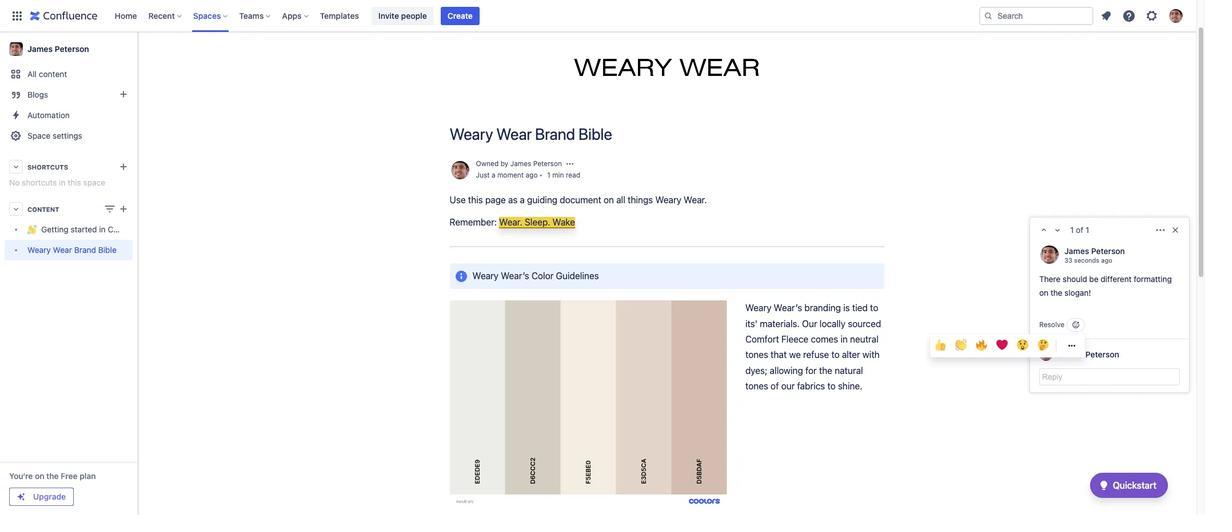 Task type: vqa. For each thing, say whether or not it's contained in the screenshot.
"Change view" image
yes



Task type: locate. For each thing, give the bounding box(es) containing it.
use this page as a guiding document on all things weary wear.
[[450, 195, 709, 205]]

Reply field
[[1039, 369, 1180, 386]]

on inside space element
[[35, 472, 44, 481]]

weary wear brand bible down getting started in confluence link
[[27, 246, 117, 255]]

:heart: image
[[996, 340, 1008, 351]]

tones up 'dyes;' at the right bottom of the page
[[745, 350, 768, 360]]

on down there
[[1039, 288, 1048, 298]]

james peterson image
[[451, 161, 469, 180], [1040, 246, 1059, 264]]

1 vertical spatial bible
[[98, 246, 117, 255]]

to left alter
[[831, 350, 840, 360]]

be
[[1089, 274, 1099, 284]]

banner
[[0, 0, 1197, 32]]

to
[[870, 303, 878, 313], [831, 350, 840, 360], [827, 381, 836, 392]]

1 vertical spatial this
[[468, 195, 483, 205]]

1 vertical spatial of
[[771, 381, 779, 392]]

james up all content
[[27, 44, 53, 54]]

:thumbsup: image
[[935, 340, 946, 351]]

recent
[[148, 11, 175, 20]]

james up 33
[[1064, 246, 1089, 256]]

read
[[566, 171, 580, 179]]

james peterson
[[27, 44, 89, 54], [1064, 246, 1125, 256], [1059, 350, 1119, 360]]

wear down getting
[[53, 246, 72, 255]]

0 vertical spatial in
[[59, 178, 65, 188]]

seconds
[[1074, 256, 1099, 264]]

to right tied
[[870, 303, 878, 313]]

1 min read
[[547, 171, 580, 179]]

in down shortcuts dropdown button
[[59, 178, 65, 188]]

tree
[[5, 220, 150, 261]]

0 horizontal spatial brand
[[74, 246, 96, 255]]

the down there
[[1051, 288, 1062, 298]]

1 horizontal spatial in
[[99, 225, 106, 235]]

with
[[863, 350, 880, 360]]

bible
[[578, 125, 612, 143], [98, 246, 117, 255]]

1 horizontal spatial wear
[[496, 125, 532, 143]]

overflow menu icon image
[[1155, 225, 1166, 236]]

wear's inside weary wear's branding is tied to its' materials. our locally sourced comfort fleece comes in neutral tones that we refuse to alter with dyes; allowing for the natural tones of our fabrics to shine.
[[774, 303, 802, 313]]

create
[[447, 11, 473, 20]]

the inside space element
[[46, 472, 59, 481]]

0 vertical spatial this
[[68, 178, 81, 188]]

1 horizontal spatial this
[[468, 195, 483, 205]]

weary wear brand bible link
[[5, 240, 133, 261]]

weary wear brand bible inside tree
[[27, 246, 117, 255]]

james peterson link up '33 seconds ago'
[[1064, 246, 1125, 256]]

2 vertical spatial the
[[46, 472, 59, 481]]

1
[[547, 171, 550, 179], [1070, 225, 1074, 235], [1086, 225, 1089, 235]]

to left shine.
[[827, 381, 836, 392]]

home link
[[111, 7, 140, 25]]

0 vertical spatial on
[[604, 195, 614, 205]]

1 horizontal spatial bible
[[578, 125, 612, 143]]

0 vertical spatial wear's
[[501, 271, 529, 281]]

1 vertical spatial james peterson
[[1064, 246, 1125, 256]]

0 horizontal spatial weary wear brand bible
[[27, 246, 117, 255]]

1 vertical spatial a
[[520, 195, 525, 205]]

0 vertical spatial james peterson
[[27, 44, 89, 54]]

confluence image
[[30, 9, 97, 23], [30, 9, 97, 23]]

james peterson up reply field
[[1059, 350, 1119, 360]]

james peterson image left just
[[451, 161, 469, 180]]

33 seconds ago
[[1064, 256, 1112, 264]]

2 vertical spatial in
[[841, 334, 848, 345]]

dyes;
[[745, 366, 767, 376]]

1 horizontal spatial of
[[1076, 225, 1083, 235]]

space
[[83, 178, 105, 188]]

1 horizontal spatial weary wear brand bible
[[450, 125, 612, 143]]

help icon image
[[1122, 9, 1136, 23]]

moment
[[497, 171, 524, 179]]

create a page image
[[117, 202, 130, 216]]

change view image
[[103, 202, 117, 216]]

0 horizontal spatial the
[[46, 472, 59, 481]]

0 vertical spatial james peterson image
[[451, 161, 469, 180]]

0 horizontal spatial on
[[35, 472, 44, 481]]

refuse
[[803, 350, 829, 360]]

remember: wear. sleep. wake
[[450, 217, 575, 228]]

weary right panel info image
[[473, 271, 499, 281]]

1 vertical spatial brand
[[74, 246, 96, 255]]

collapse sidebar image
[[125, 38, 150, 61]]

your profile and preferences image
[[1169, 9, 1183, 23]]

resolve button
[[1039, 321, 1065, 330]]

this right the use
[[468, 195, 483, 205]]

ago inside comment by james peterson "comment"
[[1101, 256, 1112, 264]]

1 vertical spatial wear's
[[774, 303, 802, 313]]

our
[[781, 381, 795, 392]]

0 horizontal spatial this
[[68, 178, 81, 188]]

as
[[508, 195, 518, 205]]

0 vertical spatial the
[[1051, 288, 1062, 298]]

on right you're
[[35, 472, 44, 481]]

invite people button
[[372, 7, 434, 25]]

weary down getting
[[27, 246, 51, 255]]

space settings link
[[5, 126, 133, 146]]

of inside weary wear's branding is tied to its' materials. our locally sourced comfort fleece comes in neutral tones that we refuse to alter with dyes; allowing for the natural tones of our fabrics to shine.
[[771, 381, 779, 392]]

2 horizontal spatial the
[[1051, 288, 1062, 298]]

bible down 'getting started in confluence' at the left top of the page
[[98, 246, 117, 255]]

upgrade
[[33, 492, 66, 502]]

ago right seconds
[[1101, 256, 1112, 264]]

weary up its'
[[745, 303, 771, 313]]

brand up manage page ownership "icon"
[[535, 125, 575, 143]]

peterson inside "comment"
[[1091, 246, 1125, 256]]

a right just
[[492, 171, 495, 179]]

blogs link
[[5, 85, 133, 105]]

0 vertical spatial weary wear brand bible
[[450, 125, 612, 143]]

0 vertical spatial a
[[492, 171, 495, 179]]

james peterson link inside comment by james peterson "comment"
[[1064, 246, 1125, 256]]

in up alter
[[841, 334, 848, 345]]

weary wear brand bible up owned by james peterson
[[450, 125, 612, 143]]

automation
[[27, 110, 70, 120]]

the inside "there should be different formatting on the slogan!"
[[1051, 288, 1062, 298]]

1 horizontal spatial ago
[[1101, 256, 1112, 264]]

ago
[[526, 171, 538, 179], [1101, 256, 1112, 264]]

formatting
[[1134, 274, 1172, 284]]

0 horizontal spatial wear's
[[501, 271, 529, 281]]

0 vertical spatial to
[[870, 303, 878, 313]]

just
[[476, 171, 490, 179]]

weary wear brand bible
[[450, 125, 612, 143], [27, 246, 117, 255]]

:astonished: image
[[1017, 340, 1028, 351], [1017, 340, 1028, 351]]

1 horizontal spatial the
[[819, 366, 832, 376]]

wear up owned by james peterson
[[496, 125, 532, 143]]

on
[[604, 195, 614, 205], [1039, 288, 1048, 298], [35, 472, 44, 481]]

apps button
[[279, 7, 313, 25]]

locally
[[820, 319, 846, 329]]

1 tones from the top
[[745, 350, 768, 360]]

this down shortcuts dropdown button
[[68, 178, 81, 188]]

tones
[[745, 350, 768, 360], [745, 381, 768, 392]]

peterson
[[55, 44, 89, 54], [533, 159, 562, 168], [1091, 246, 1125, 256], [1086, 350, 1119, 360]]

peterson up all content link
[[55, 44, 89, 54]]

add shortcut image
[[117, 160, 130, 174]]

1 vertical spatial in
[[99, 225, 106, 235]]

2 vertical spatial on
[[35, 472, 44, 481]]

1 vertical spatial weary wear brand bible
[[27, 246, 117, 255]]

1 horizontal spatial 1
[[1070, 225, 1074, 235]]

1 vertical spatial tones
[[745, 381, 768, 392]]

0 horizontal spatial ago
[[526, 171, 538, 179]]

tied
[[852, 303, 868, 313]]

the
[[1051, 288, 1062, 298], [819, 366, 832, 376], [46, 472, 59, 481]]

previous comment image
[[1037, 224, 1051, 237]]

0 vertical spatial of
[[1076, 225, 1083, 235]]

peterson up '33 seconds ago'
[[1091, 246, 1125, 256]]

1 vertical spatial the
[[819, 366, 832, 376]]

tones down 'dyes;' at the right bottom of the page
[[745, 381, 768, 392]]

in inside weary wear's branding is tied to its' materials. our locally sourced comfort fleece comes in neutral tones that we refuse to alter with dyes; allowing for the natural tones of our fabrics to shine.
[[841, 334, 848, 345]]

the left free
[[46, 472, 59, 481]]

of right next comment 'icon'
[[1076, 225, 1083, 235]]

brand inside tree
[[74, 246, 96, 255]]

bible up read
[[578, 125, 612, 143]]

0 vertical spatial wear.
[[684, 195, 707, 205]]

1 horizontal spatial wear.
[[684, 195, 707, 205]]

wear's up materials.
[[774, 303, 802, 313]]

1 vertical spatial ago
[[1101, 256, 1112, 264]]

shortcuts button
[[5, 157, 133, 177]]

1 vertical spatial wear.
[[499, 217, 522, 228]]

should
[[1063, 274, 1087, 284]]

in for shortcuts
[[59, 178, 65, 188]]

its'
[[745, 319, 758, 329]]

wear. down as
[[499, 217, 522, 228]]

james peterson up '33 seconds ago'
[[1064, 246, 1125, 256]]

:thumbsup: image
[[935, 340, 946, 351]]

panel info image
[[454, 270, 468, 284]]

wear's
[[501, 271, 529, 281], [774, 303, 802, 313]]

2 tones from the top
[[745, 381, 768, 392]]

content
[[27, 206, 59, 213]]

on inside "there should be different formatting on the slogan!"
[[1039, 288, 1048, 298]]

wear.
[[684, 195, 707, 205], [499, 217, 522, 228]]

1 vertical spatial wear
[[53, 246, 72, 255]]

2 horizontal spatial on
[[1039, 288, 1048, 298]]

wear. right things
[[684, 195, 707, 205]]

0 vertical spatial wear
[[496, 125, 532, 143]]

neutral
[[850, 334, 879, 345]]

2 horizontal spatial in
[[841, 334, 848, 345]]

no
[[9, 178, 20, 188]]

brand
[[535, 125, 575, 143], [74, 246, 96, 255]]

0 vertical spatial ago
[[526, 171, 538, 179]]

:clap: image
[[955, 340, 967, 351]]

0 vertical spatial tones
[[745, 350, 768, 360]]

ago down owned by james peterson
[[526, 171, 538, 179]]

this
[[68, 178, 81, 188], [468, 195, 483, 205]]

recent button
[[145, 7, 186, 25]]

shine.
[[838, 381, 862, 392]]

1 horizontal spatial wear's
[[774, 303, 802, 313]]

james peterson image left 33
[[1040, 246, 1059, 264]]

of left our
[[771, 381, 779, 392]]

wear's left color
[[501, 271, 529, 281]]

:thinking: image
[[1038, 340, 1049, 351]]

0 horizontal spatial 1
[[547, 171, 550, 179]]

1 horizontal spatial on
[[604, 195, 614, 205]]

james peterson inside comment by james peterson "comment"
[[1064, 246, 1125, 256]]

2 horizontal spatial 1
[[1086, 225, 1089, 235]]

0 horizontal spatial of
[[771, 381, 779, 392]]

1 vertical spatial on
[[1039, 288, 1048, 298]]

Search field
[[979, 7, 1094, 25]]

a
[[492, 171, 495, 179], [520, 195, 525, 205]]

0 horizontal spatial wear
[[53, 246, 72, 255]]

a right as
[[520, 195, 525, 205]]

0 horizontal spatial a
[[492, 171, 495, 179]]

0 horizontal spatial in
[[59, 178, 65, 188]]

0 horizontal spatial bible
[[98, 246, 117, 255]]

on left all
[[604, 195, 614, 205]]

james peterson link
[[5, 38, 133, 61], [510, 159, 562, 168], [1064, 246, 1125, 256], [1059, 350, 1119, 360]]

brand down started
[[74, 246, 96, 255]]

1 vertical spatial to
[[831, 350, 840, 360]]

:fire: image
[[976, 340, 987, 351]]

guidelines
[[556, 271, 599, 281]]

the right for
[[819, 366, 832, 376]]

james peterson inside space element
[[27, 44, 89, 54]]

owned
[[476, 159, 499, 168]]

materials.
[[760, 319, 800, 329]]

comfort
[[745, 334, 779, 345]]

james peterson link up reply field
[[1059, 350, 1119, 360]]

james peterson up content
[[27, 44, 89, 54]]

invite
[[378, 11, 399, 20]]

1 for 1 min read
[[547, 171, 550, 179]]

james peterson link up all content link
[[5, 38, 133, 61]]

0 vertical spatial brand
[[535, 125, 575, 143]]

wear
[[496, 125, 532, 143], [53, 246, 72, 255]]

sleep.
[[525, 217, 550, 228]]

in right started
[[99, 225, 106, 235]]

plan
[[80, 472, 96, 481]]

1 horizontal spatial james peterson image
[[1040, 246, 1059, 264]]

tree containing getting started in confluence
[[5, 220, 150, 261]]



Task type: describe. For each thing, give the bounding box(es) containing it.
quickstart
[[1113, 481, 1157, 491]]

1 for 1 of 1
[[1070, 225, 1074, 235]]

33
[[1064, 256, 1072, 264]]

premium image
[[17, 493, 26, 502]]

shortcuts
[[27, 163, 68, 171]]

weary inside space element
[[27, 246, 51, 255]]

sourced
[[848, 319, 881, 329]]

owned by james peterson
[[476, 159, 562, 168]]

the inside weary wear's branding is tied to its' materials. our locally sourced comfort fleece comes in neutral tones that we refuse to alter with dyes; allowing for the natural tones of our fabrics to shine.
[[819, 366, 832, 376]]

banner containing home
[[0, 0, 1197, 32]]

apps
[[282, 11, 302, 20]]

started
[[71, 225, 97, 235]]

natural
[[835, 366, 863, 376]]

home
[[115, 11, 137, 20]]

2 vertical spatial to
[[827, 381, 836, 392]]

content
[[39, 69, 67, 79]]

confluence
[[108, 225, 150, 235]]

0 vertical spatial bible
[[578, 125, 612, 143]]

space settings
[[27, 131, 82, 141]]

1 vertical spatial james peterson image
[[1040, 246, 1059, 264]]

wear inside weary wear brand bible link
[[53, 246, 72, 255]]

content button
[[5, 199, 133, 220]]

invite people
[[378, 11, 427, 20]]

fabrics
[[797, 381, 825, 392]]

in for started
[[99, 225, 106, 235]]

by
[[501, 159, 508, 168]]

more image
[[1065, 339, 1079, 353]]

james peterson link up min
[[510, 159, 562, 168]]

:heart: image
[[996, 340, 1008, 351]]

just a moment ago
[[476, 171, 538, 179]]

templates
[[320, 11, 359, 20]]

:clap: image
[[955, 340, 967, 351]]

bible inside weary wear brand bible link
[[98, 246, 117, 255]]

min
[[552, 171, 564, 179]]

all content link
[[5, 64, 133, 85]]

is
[[843, 303, 850, 313]]

0 horizontal spatial james peterson image
[[451, 161, 469, 180]]

automation link
[[5, 105, 133, 126]]

resolve
[[1039, 321, 1065, 330]]

document
[[560, 195, 601, 205]]

spaces
[[193, 11, 221, 20]]

getting
[[41, 225, 68, 235]]

upgrade button
[[10, 489, 73, 506]]

james inside space element
[[27, 44, 53, 54]]

for
[[805, 366, 817, 376]]

there should be different formatting on the slogan!
[[1039, 274, 1174, 298]]

that
[[771, 350, 787, 360]]

templates link
[[316, 7, 362, 25]]

allowing
[[770, 366, 803, 376]]

appswitcher icon image
[[10, 9, 24, 23]]

teams
[[239, 11, 264, 20]]

copy link to comment image
[[1111, 256, 1120, 265]]

you're
[[9, 472, 33, 481]]

peterson up min
[[533, 159, 562, 168]]

space
[[27, 131, 50, 141]]

james up moment
[[510, 159, 531, 168]]

notification icon image
[[1099, 9, 1113, 23]]

comes
[[811, 334, 838, 345]]

1 of 1
[[1070, 225, 1089, 235]]

blogs
[[27, 90, 48, 99]]

weary up owned
[[450, 125, 493, 143]]

alter
[[842, 350, 860, 360]]

1 horizontal spatial a
[[520, 195, 525, 205]]

all
[[616, 195, 625, 205]]

all
[[27, 69, 37, 79]]

james inside comment by james peterson "comment"
[[1064, 246, 1089, 256]]

james right :thinking: icon at the bottom right
[[1059, 350, 1083, 360]]

spaces button
[[190, 7, 232, 25]]

space element
[[0, 32, 150, 516]]

shortcuts
[[22, 178, 57, 188]]

:fire: image
[[976, 340, 987, 351]]

:thinking: image
[[1038, 340, 1049, 351]]

wear's for branding
[[774, 303, 802, 313]]

fleece
[[782, 334, 809, 345]]

manage page ownership image
[[565, 160, 575, 169]]

no shortcuts in this space
[[9, 178, 105, 188]]

free
[[61, 472, 78, 481]]

peterson up reply field
[[1086, 350, 1119, 360]]

search image
[[984, 11, 993, 20]]

remember:
[[450, 217, 497, 228]]

0 horizontal spatial wear.
[[499, 217, 522, 228]]

guiding
[[527, 195, 557, 205]]

1 horizontal spatial brand
[[535, 125, 575, 143]]

check image
[[1097, 479, 1111, 493]]

wake
[[553, 217, 575, 228]]

tree inside space element
[[5, 220, 150, 261]]

there
[[1039, 274, 1061, 284]]

next comment image
[[1051, 224, 1064, 237]]

you're on the free plan
[[9, 472, 96, 481]]

settings icon image
[[1145, 9, 1159, 23]]

getting started in confluence
[[41, 225, 150, 235]]

create a blog image
[[117, 87, 130, 101]]

this inside space element
[[68, 178, 81, 188]]

quickstart button
[[1090, 473, 1168, 499]]

weary wear's branding is tied to its' materials. our locally sourced comfort fleece comes in neutral tones that we refuse to alter with dyes; allowing for the natural tones of our fabrics to shine.
[[745, 303, 883, 392]]

people
[[401, 11, 427, 20]]

close comment sidebar image
[[1171, 226, 1180, 235]]

create link
[[441, 7, 480, 25]]

slogan!
[[1065, 288, 1091, 298]]

color
[[532, 271, 554, 281]]

our
[[802, 319, 817, 329]]

weary wear's color guidelines
[[473, 271, 599, 281]]

use
[[450, 195, 466, 205]]

2 vertical spatial james peterson
[[1059, 350, 1119, 360]]

comment by james peterson comment
[[930, 224, 1189, 360]]

weary inside weary wear's branding is tied to its' materials. our locally sourced comfort fleece comes in neutral tones that we refuse to alter with dyes; allowing for the natural tones of our fabrics to shine.
[[745, 303, 771, 313]]

global element
[[7, 0, 979, 32]]

weary right things
[[655, 195, 681, 205]]

teams button
[[236, 7, 275, 25]]

page
[[485, 195, 506, 205]]

peterson inside space element
[[55, 44, 89, 54]]

all content
[[27, 69, 67, 79]]

different
[[1101, 274, 1132, 284]]

getting started in confluence link
[[5, 220, 150, 240]]

wear's for color
[[501, 271, 529, 281]]

we
[[789, 350, 801, 360]]

add reaction image
[[1071, 321, 1081, 330]]

branding
[[804, 303, 841, 313]]



